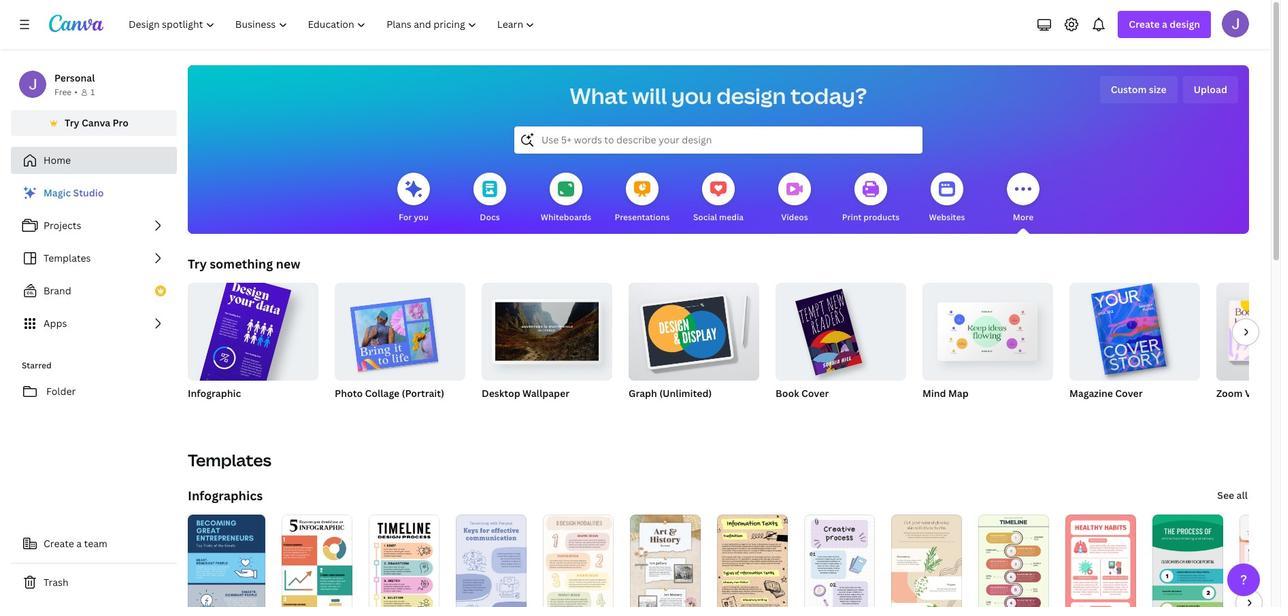 Task type: locate. For each thing, give the bounding box(es) containing it.
whiteboards
[[541, 212, 592, 223]]

create a design
[[1129, 18, 1201, 31]]

list
[[11, 180, 177, 338]]

a up size
[[1162, 18, 1168, 31]]

Search search field
[[542, 127, 896, 153]]

group for graph (unlimited)
[[629, 278, 760, 381]]

cover inside 'group'
[[1116, 387, 1143, 400]]

you right for
[[414, 212, 429, 223]]

print products
[[842, 212, 900, 223]]

2 cover from the left
[[1116, 387, 1143, 400]]

starred
[[22, 360, 52, 372]]

more button
[[1007, 163, 1040, 234]]

whiteboards button
[[541, 163, 592, 234]]

a
[[1162, 18, 1168, 31], [76, 538, 82, 551]]

1 horizontal spatial a
[[1162, 18, 1168, 31]]

1 cover from the left
[[802, 387, 829, 400]]

a inside button
[[76, 538, 82, 551]]

create inside button
[[44, 538, 74, 551]]

1 horizontal spatial create
[[1129, 18, 1160, 31]]

design left jacob simon image
[[1170, 18, 1201, 31]]

magazine cover
[[1070, 387, 1143, 400]]

0 vertical spatial design
[[1170, 18, 1201, 31]]

1 horizontal spatial cover
[[1116, 387, 1143, 400]]

0 vertical spatial create
[[1129, 18, 1160, 31]]

photo collage (portrait)
[[335, 387, 444, 400]]

team
[[84, 538, 107, 551]]

top level navigation element
[[120, 11, 547, 38]]

cover right magazine
[[1116, 387, 1143, 400]]

a left team
[[76, 538, 82, 551]]

book cover
[[776, 387, 829, 400]]

1 vertical spatial design
[[717, 81, 786, 110]]

group for desktop wallpaper
[[482, 278, 613, 381]]

for you button
[[397, 163, 430, 234]]

all
[[1237, 489, 1248, 502]]

create
[[1129, 18, 1160, 31], [44, 538, 74, 551]]

folder
[[46, 385, 76, 398]]

zoom
[[1217, 387, 1243, 400]]

0 horizontal spatial create
[[44, 538, 74, 551]]

group for photo collage (portrait)
[[335, 278, 466, 381]]

cover right book
[[802, 387, 829, 400]]

0 vertical spatial you
[[672, 81, 712, 110]]

design inside create a design "dropdown button"
[[1170, 18, 1201, 31]]

group for book cover
[[776, 278, 907, 381]]

(portrait)
[[402, 387, 444, 400]]

1 horizontal spatial you
[[672, 81, 712, 110]]

custom size button
[[1100, 76, 1178, 103]]

trash link
[[11, 570, 177, 597]]

graph
[[629, 387, 657, 400]]

1 horizontal spatial design
[[1170, 18, 1201, 31]]

group
[[186, 273, 319, 447], [335, 278, 466, 381], [482, 278, 613, 381], [629, 278, 760, 381], [776, 278, 907, 381], [923, 278, 1054, 381], [1070, 278, 1201, 381], [1217, 283, 1282, 381]]

what will you design today?
[[570, 81, 867, 110]]

1 vertical spatial a
[[76, 538, 82, 551]]

try canva pro button
[[11, 110, 177, 136]]

trash
[[44, 576, 68, 589]]

1 vertical spatial create
[[44, 538, 74, 551]]

templates link
[[11, 245, 177, 272]]

brand link
[[11, 278, 177, 305]]

pro
[[113, 116, 129, 129]]

design
[[1170, 18, 1201, 31], [717, 81, 786, 110]]

try inside try canva pro button
[[65, 116, 79, 129]]

create up the custom size
[[1129, 18, 1160, 31]]

upload button
[[1183, 76, 1239, 103]]

infographic group
[[186, 273, 319, 447]]

0 vertical spatial a
[[1162, 18, 1168, 31]]

a for team
[[76, 538, 82, 551]]

1 vertical spatial try
[[188, 256, 207, 272]]

1
[[90, 86, 95, 98]]

templates down projects
[[44, 252, 91, 265]]

social media
[[693, 212, 744, 223]]

today?
[[791, 81, 867, 110]]

0 vertical spatial templates
[[44, 252, 91, 265]]

custom size
[[1111, 83, 1167, 96]]

what
[[570, 81, 628, 110]]

try
[[65, 116, 79, 129], [188, 256, 207, 272]]

wallpaper
[[523, 387, 570, 400]]

magic studio
[[44, 186, 104, 199]]

(unlimited)
[[660, 387, 712, 400]]

0 horizontal spatial cover
[[802, 387, 829, 400]]

•
[[74, 86, 78, 98]]

mind map group
[[923, 278, 1054, 418]]

try left canva
[[65, 116, 79, 129]]

0 horizontal spatial design
[[717, 81, 786, 110]]

None search field
[[515, 127, 923, 154]]

cover
[[802, 387, 829, 400], [1116, 387, 1143, 400]]

zoom virtual background group
[[1217, 283, 1282, 418]]

1 horizontal spatial try
[[188, 256, 207, 272]]

free •
[[54, 86, 78, 98]]

0 horizontal spatial you
[[414, 212, 429, 223]]

design up search 'search field'
[[717, 81, 786, 110]]

zoom virtual b
[[1217, 387, 1282, 400]]

you inside "button"
[[414, 212, 429, 223]]

try left the something
[[188, 256, 207, 272]]

map
[[949, 387, 969, 400]]

magic
[[44, 186, 71, 199]]

home
[[44, 154, 71, 167]]

try canva pro
[[65, 116, 129, 129]]

you
[[672, 81, 712, 110], [414, 212, 429, 223]]

1 horizontal spatial templates
[[188, 449, 272, 472]]

0 vertical spatial try
[[65, 116, 79, 129]]

1 vertical spatial you
[[414, 212, 429, 223]]

cover for book cover
[[802, 387, 829, 400]]

0 horizontal spatial templates
[[44, 252, 91, 265]]

templates up infographics
[[188, 449, 272, 472]]

size
[[1149, 83, 1167, 96]]

create left team
[[44, 538, 74, 551]]

0 horizontal spatial a
[[76, 538, 82, 551]]

cover inside group
[[802, 387, 829, 400]]

you right will
[[672, 81, 712, 110]]

0 horizontal spatial try
[[65, 116, 79, 129]]

templates
[[44, 252, 91, 265], [188, 449, 272, 472]]

a inside "dropdown button"
[[1162, 18, 1168, 31]]

create a team
[[44, 538, 107, 551]]

create inside "dropdown button"
[[1129, 18, 1160, 31]]

more
[[1013, 212, 1034, 223]]

projects
[[44, 219, 81, 232]]

websites
[[929, 212, 965, 223]]

create for create a design
[[1129, 18, 1160, 31]]

magazine
[[1070, 387, 1113, 400]]



Task type: describe. For each thing, give the bounding box(es) containing it.
see all link
[[1216, 483, 1250, 510]]

print
[[842, 212, 862, 223]]

brand
[[44, 284, 71, 297]]

graph (unlimited)
[[629, 387, 712, 400]]

infographics
[[188, 488, 263, 504]]

new
[[276, 256, 300, 272]]

list containing magic studio
[[11, 180, 177, 338]]

products
[[864, 212, 900, 223]]

infographics link
[[188, 488, 263, 504]]

desktop
[[482, 387, 520, 400]]

mind map
[[923, 387, 969, 400]]

jacob simon image
[[1222, 10, 1250, 37]]

collage
[[365, 387, 400, 400]]

cover for magazine cover
[[1116, 387, 1143, 400]]

media
[[719, 212, 744, 223]]

try something new
[[188, 256, 300, 272]]

group for magazine cover
[[1070, 278, 1201, 381]]

personal
[[54, 71, 95, 84]]

for
[[399, 212, 412, 223]]

projects link
[[11, 212, 177, 240]]

graph (unlimited) group
[[629, 278, 760, 418]]

docs button
[[474, 163, 506, 234]]

canva
[[82, 116, 110, 129]]

book
[[776, 387, 799, 400]]

apps link
[[11, 310, 177, 338]]

folder link
[[11, 378, 177, 406]]

presentations
[[615, 212, 670, 223]]

social media button
[[693, 163, 744, 234]]

videos
[[781, 212, 808, 223]]

create a design button
[[1118, 11, 1211, 38]]

try for try something new
[[188, 256, 207, 272]]

create for create a team
[[44, 538, 74, 551]]

docs
[[480, 212, 500, 223]]

see
[[1218, 489, 1235, 502]]

desktop wallpaper group
[[482, 278, 613, 418]]

folder button
[[11, 378, 177, 406]]

create a team button
[[11, 531, 177, 558]]

see all
[[1218, 489, 1248, 502]]

websites button
[[929, 163, 965, 234]]

something
[[210, 256, 273, 272]]

infographic
[[188, 387, 241, 400]]

photo
[[335, 387, 363, 400]]

will
[[632, 81, 667, 110]]

magazine cover group
[[1070, 278, 1201, 418]]

magic studio link
[[11, 180, 177, 207]]

group for infographic
[[186, 273, 319, 447]]

upload
[[1194, 83, 1228, 96]]

for you
[[399, 212, 429, 223]]

videos button
[[779, 163, 811, 234]]

home link
[[11, 147, 177, 174]]

studio
[[73, 186, 104, 199]]

free
[[54, 86, 72, 98]]

presentations button
[[615, 163, 670, 234]]

mind
[[923, 387, 946, 400]]

photo collage (portrait) group
[[335, 278, 466, 418]]

desktop wallpaper
[[482, 387, 570, 400]]

apps
[[44, 317, 67, 330]]

try for try canva pro
[[65, 116, 79, 129]]

custom
[[1111, 83, 1147, 96]]

1 vertical spatial templates
[[188, 449, 272, 472]]

group for mind map
[[923, 278, 1054, 381]]

a for design
[[1162, 18, 1168, 31]]

print products button
[[842, 163, 900, 234]]

virtual
[[1245, 387, 1277, 400]]

social
[[693, 212, 717, 223]]

book cover group
[[776, 278, 907, 418]]

b
[[1279, 387, 1282, 400]]



Task type: vqa. For each thing, say whether or not it's contained in the screenshot.
an
no



